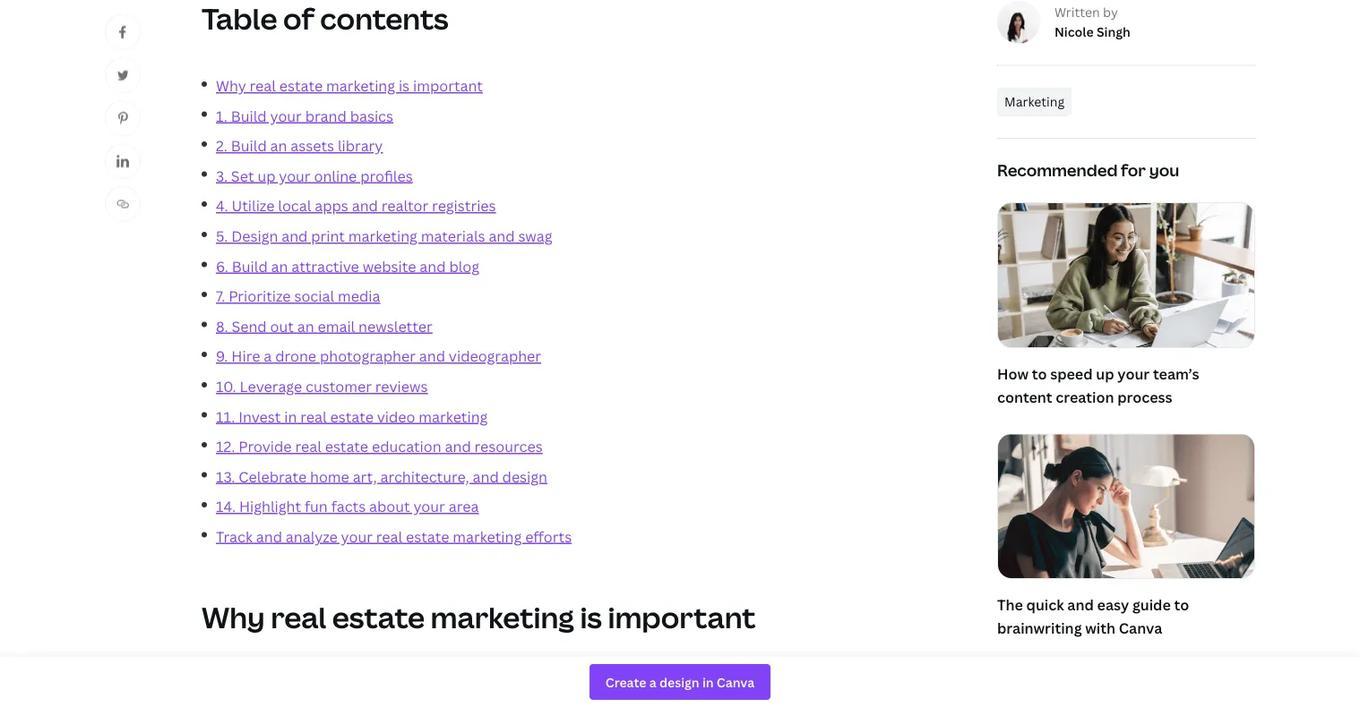 Task type: describe. For each thing, give the bounding box(es) containing it.
team's
[[1153, 365, 1199, 384]]

both
[[770, 661, 803, 680]]

estate down customer in the left of the page
[[330, 407, 374, 426]]

also
[[475, 684, 503, 703]]

social
[[294, 287, 334, 306]]

website
[[363, 257, 416, 276]]

or
[[289, 707, 304, 708]]

hire
[[231, 347, 260, 366]]

6. build an attractive website and blog link
[[216, 257, 479, 276]]

guide
[[1133, 596, 1171, 615]]

marketing up basics
[[326, 76, 395, 95]]

1 vertical spatial are
[[524, 707, 546, 708]]

online
[[314, 166, 357, 186]]

you left as
[[544, 684, 569, 703]]

and down highlight
[[256, 528, 282, 547]]

real down in
[[295, 437, 322, 457]]

a
[[264, 347, 272, 366]]

to inside how to speed up your team's content creation process
[[1032, 365, 1047, 384]]

to inside the quick and easy guide to brainwriting with canva
[[1174, 596, 1189, 615]]

set
[[231, 166, 254, 186]]

build for 6.
[[232, 257, 268, 276]]

13. celebrate home art, architecture, and design
[[216, 467, 548, 487]]

and right apps
[[352, 196, 378, 216]]

blog
[[449, 257, 479, 276]]

there is plenty of competition when it comes to real estate, so you need to ensure both buyers and sellers are able to not only find you but also trust you as their agent. while customers used to rely on newspapers or open houses, these days, there are limitless ways to connect with them—namel
[[202, 661, 895, 708]]

you up the agent.
[[634, 661, 659, 680]]

recommended
[[997, 159, 1118, 181]]

profiles
[[360, 166, 413, 186]]

your down architecture,
[[414, 497, 445, 517]]

14. highlight fun facts about your area link
[[216, 497, 479, 517]]

11. invest in real estate video marketing link
[[216, 407, 488, 426]]

written by nicole singh
[[1055, 3, 1131, 40]]

build for 2.
[[231, 136, 267, 155]]

3. set up your online profiles link
[[216, 166, 413, 186]]

10.
[[216, 377, 236, 396]]

with inside the quick and easy guide to brainwriting with canva
[[1085, 619, 1116, 638]]

to down the agent.
[[648, 707, 663, 708]]

buyers
[[806, 661, 853, 680]]

track and analyze your real estate marketing efforts link
[[216, 528, 572, 547]]

how to speed up your team's content creation process link
[[997, 203, 1255, 412]]

the quick and easy guide to brainwriting with canva link
[[997, 434, 1255, 644]]

utilize
[[232, 196, 275, 216]]

you right for
[[1149, 159, 1179, 181]]

12. provide real estate education and resources link
[[216, 437, 543, 457]]

8. send out an email newsletter link
[[216, 317, 433, 336]]

agent.
[[628, 684, 671, 703]]

library
[[338, 136, 383, 155]]

not
[[327, 684, 351, 703]]

0 horizontal spatial up
[[258, 166, 276, 186]]

video
[[377, 407, 415, 426]]

limitless
[[550, 707, 607, 708]]

estate,
[[564, 661, 611, 680]]

2 vertical spatial an
[[297, 317, 314, 336]]

1.
[[216, 106, 227, 125]]

to left rely
[[830, 684, 844, 703]]

how
[[997, 365, 1029, 384]]

real right in
[[300, 407, 327, 426]]

2. build an assets library
[[216, 136, 383, 155]]

recommended for you
[[997, 159, 1179, 181]]

realtor
[[381, 196, 429, 216]]

design
[[502, 467, 548, 487]]

speed
[[1050, 365, 1093, 384]]

1. build your brand basics
[[216, 106, 393, 125]]

how to speed up your team's content creation process
[[997, 365, 1199, 407]]

your up "local"
[[279, 166, 311, 186]]

easy
[[1097, 596, 1129, 615]]

home
[[310, 467, 349, 487]]

these
[[402, 707, 440, 708]]

to up while
[[701, 661, 716, 680]]

facts
[[331, 497, 366, 517]]

videographer
[[449, 347, 541, 366]]

out
[[270, 317, 294, 336]]

of
[[307, 661, 321, 680]]

1 vertical spatial why real estate marketing is important
[[202, 598, 756, 637]]

photographer
[[320, 347, 416, 366]]

your up 2. build an assets library
[[270, 106, 302, 125]]

3.
[[216, 166, 228, 186]]

and down "local"
[[282, 227, 308, 246]]

real inside there is plenty of competition when it comes to real estate, so you need to ensure both buyers and sellers are able to not only find you but also trust you as their agent. while customers used to rely on newspapers or open houses, these days, there are limitless ways to connect with them—namel
[[534, 661, 560, 680]]

on
[[877, 684, 895, 703]]

about
[[369, 497, 410, 517]]

12.
[[216, 437, 235, 457]]

and left swag at top
[[489, 227, 515, 246]]

there
[[483, 707, 521, 708]]

12. provide real estate education and resources
[[216, 437, 543, 457]]

area
[[449, 497, 479, 517]]

fun
[[305, 497, 328, 517]]

0 vertical spatial why real estate marketing is important
[[216, 76, 483, 95]]

comes
[[467, 661, 512, 680]]

5. design and print marketing materials and swag
[[216, 227, 552, 246]]

days,
[[444, 707, 480, 708]]

your inside how to speed up your team's content creation process
[[1118, 365, 1150, 384]]

and up architecture,
[[445, 437, 471, 457]]

build for 1.
[[231, 106, 267, 125]]

canva
[[1119, 619, 1162, 638]]

6.
[[216, 257, 228, 276]]

estate down area
[[406, 528, 449, 547]]

10. leverage customer reviews link
[[216, 377, 428, 396]]

1 vertical spatial why
[[202, 598, 265, 637]]

swag
[[518, 227, 552, 246]]

assets
[[291, 136, 334, 155]]

architecture,
[[380, 467, 469, 487]]

2. build an assets library link
[[216, 136, 383, 155]]

celebrate
[[239, 467, 307, 487]]

newspapers
[[202, 707, 285, 708]]

brand
[[305, 106, 347, 125]]

singh
[[1097, 23, 1131, 40]]

8. send out an email newsletter
[[216, 317, 433, 336]]

image1 image
[[998, 204, 1255, 348]]

11. invest in real estate video marketing
[[216, 407, 488, 426]]

and inside there is plenty of competition when it comes to real estate, so you need to ensure both buyers and sellers are able to not only find you but also trust you as their agent. while customers used to rely on newspapers or open houses, these days, there are limitless ways to connect with them—namel
[[857, 661, 883, 680]]

email
[[318, 317, 355, 336]]



Task type: vqa. For each thing, say whether or not it's contained in the screenshot.
leftmost with
yes



Task type: locate. For each thing, give the bounding box(es) containing it.
registries
[[432, 196, 496, 216]]

2 vertical spatial is
[[245, 661, 256, 680]]

0 vertical spatial an
[[270, 136, 287, 155]]

so
[[614, 661, 630, 680]]

with down easy
[[1085, 619, 1116, 638]]

it
[[454, 661, 463, 680]]

14. highlight fun facts about your area
[[216, 497, 479, 517]]

0 vertical spatial with
[[1085, 619, 1116, 638]]

why real estate marketing is important
[[216, 76, 483, 95], [202, 598, 756, 637]]

leverage
[[240, 377, 302, 396]]

art,
[[353, 467, 377, 487]]

to up open
[[309, 684, 324, 703]]

1 horizontal spatial is
[[399, 76, 410, 95]]

is inside there is plenty of competition when it comes to real estate, so you need to ensure both buyers and sellers are able to not only find you but also trust you as their agent. while customers used to rely on newspapers or open houses, these days, there are limitless ways to connect with them—namel
[[245, 661, 256, 680]]

real up the trust
[[534, 661, 560, 680]]

and left blog
[[420, 257, 446, 276]]

marketing
[[326, 76, 395, 95], [348, 227, 417, 246], [419, 407, 488, 426], [453, 528, 522, 547], [431, 598, 574, 637]]

1. build your brand basics link
[[216, 106, 393, 125]]

and up the 'reviews'
[[419, 347, 445, 366]]

newsletter
[[358, 317, 433, 336]]

are up "newspapers"
[[250, 684, 272, 703]]

1 horizontal spatial important
[[608, 598, 756, 637]]

why real estate marketing is important link
[[216, 76, 483, 95]]

nicole singh link
[[1055, 22, 1131, 42]]

local
[[278, 196, 311, 216]]

2.
[[216, 136, 228, 155]]

1 vertical spatial an
[[271, 257, 288, 276]]

resources
[[475, 437, 543, 457]]

1 vertical spatial up
[[1096, 365, 1114, 384]]

4. utilize local apps and realtor registries
[[216, 196, 496, 216]]

trust
[[506, 684, 540, 703]]

estate up 1. build your brand basics
[[279, 76, 323, 95]]

ensure
[[719, 661, 766, 680]]

connect
[[666, 707, 723, 708]]

an right out at top
[[297, 317, 314, 336]]

track
[[216, 528, 253, 547]]

up right set
[[258, 166, 276, 186]]

estate down 11. invest in real estate video marketing
[[325, 437, 368, 457]]

why
[[216, 76, 246, 95], [202, 598, 265, 637]]

there
[[202, 661, 241, 680]]

your up process
[[1118, 365, 1150, 384]]

and
[[352, 196, 378, 216], [282, 227, 308, 246], [489, 227, 515, 246], [420, 257, 446, 276], [419, 347, 445, 366], [445, 437, 471, 457], [473, 467, 499, 487], [256, 528, 282, 547], [1068, 596, 1094, 615], [857, 661, 883, 680]]

0 vertical spatial are
[[250, 684, 272, 703]]

8.
[[216, 317, 228, 336]]

basics
[[350, 106, 393, 125]]

you
[[1149, 159, 1179, 181], [634, 661, 659, 680], [418, 684, 444, 703], [544, 684, 569, 703]]

drone
[[275, 347, 316, 366]]

your
[[270, 106, 302, 125], [279, 166, 311, 186], [1118, 365, 1150, 384], [414, 497, 445, 517], [341, 528, 373, 547]]

estate up competition
[[332, 598, 425, 637]]

5.
[[216, 227, 228, 246]]

you up these
[[418, 684, 444, 703]]

with inside there is plenty of competition when it comes to real estate, so you need to ensure both buyers and sellers are able to not only find you but also trust you as their agent. while customers used to rely on newspapers or open houses, these days, there are limitless ways to connect with them—namel
[[727, 707, 756, 708]]

education
[[372, 437, 441, 457]]

real up 1. build your brand basics
[[250, 76, 276, 95]]

nicole
[[1055, 23, 1094, 40]]

real up of
[[271, 598, 326, 637]]

0 horizontal spatial important
[[413, 76, 483, 95]]

efforts
[[525, 528, 572, 547]]

marketing up education
[[419, 407, 488, 426]]

content
[[997, 388, 1053, 407]]

invest
[[239, 407, 281, 426]]

apps
[[315, 196, 348, 216]]

0 horizontal spatial with
[[727, 707, 756, 708]]

customers
[[716, 684, 789, 703]]

11.
[[216, 407, 235, 426]]

and up rely
[[857, 661, 883, 680]]

0 vertical spatial up
[[258, 166, 276, 186]]

9. hire a drone photographer and videographer link
[[216, 347, 541, 366]]

3. set up your online profiles
[[216, 166, 413, 186]]

6. build an attractive website and blog
[[216, 257, 479, 276]]

0 vertical spatial why
[[216, 76, 246, 95]]

1 vertical spatial build
[[231, 136, 267, 155]]

an left assets in the top of the page
[[270, 136, 287, 155]]

with
[[1085, 619, 1116, 638], [727, 707, 756, 708]]

with down customers
[[727, 707, 756, 708]]

houses,
[[346, 707, 398, 708]]

brainwriting
[[997, 619, 1082, 638]]

marketing
[[1005, 93, 1065, 110]]

marketing down area
[[453, 528, 522, 547]]

up inside how to speed up your team's content creation process
[[1096, 365, 1114, 384]]

while
[[674, 684, 712, 703]]

estate
[[279, 76, 323, 95], [330, 407, 374, 426], [325, 437, 368, 457], [406, 528, 449, 547], [332, 598, 425, 637]]

1 horizontal spatial with
[[1085, 619, 1116, 638]]

to right how
[[1032, 365, 1047, 384]]

1 vertical spatial important
[[608, 598, 756, 637]]

the quick and easy guide to brainwriting with canva
[[997, 596, 1189, 638]]

1 vertical spatial is
[[580, 598, 602, 637]]

build right 2.
[[231, 136, 267, 155]]

quick
[[1027, 596, 1064, 615]]

9. hire a drone photographer and videographer
[[216, 347, 541, 366]]

when
[[413, 661, 450, 680]]

1 horizontal spatial are
[[524, 707, 546, 708]]

up up creation
[[1096, 365, 1114, 384]]

0 horizontal spatial is
[[245, 661, 256, 680]]

need
[[663, 661, 697, 680]]

your down facts at the bottom left of page
[[341, 528, 373, 547]]

0 vertical spatial is
[[399, 76, 410, 95]]

real down about
[[376, 528, 402, 547]]

4. utilize local apps and realtor registries link
[[216, 196, 496, 216]]

7. prioritize social media link
[[216, 287, 380, 306]]

only
[[354, 684, 384, 703]]

why up 1.
[[216, 76, 246, 95]]

build right 1.
[[231, 106, 267, 125]]

print
[[311, 227, 345, 246]]

competition
[[325, 661, 410, 680]]

to right guide
[[1174, 596, 1189, 615]]

marketing up the website
[[348, 227, 417, 246]]

marketing up the "comes"
[[431, 598, 574, 637]]

for
[[1121, 159, 1146, 181]]

why real estate marketing is important up the "comes"
[[202, 598, 756, 637]]

in
[[284, 407, 297, 426]]

build right the 6. on the top
[[232, 257, 268, 276]]

ways
[[611, 707, 645, 708]]

highlight
[[239, 497, 301, 517]]

why real estate marketing is important up basics
[[216, 76, 483, 95]]

creation
[[1056, 388, 1114, 407]]

and up area
[[473, 467, 499, 487]]

to up the trust
[[516, 661, 531, 680]]

their
[[591, 684, 624, 703]]

are
[[250, 684, 272, 703], [524, 707, 546, 708]]

an up 7. prioritize social media
[[271, 257, 288, 276]]

1 vertical spatial with
[[727, 707, 756, 708]]

and inside the quick and easy guide to brainwriting with canva
[[1068, 596, 1094, 615]]

build
[[231, 106, 267, 125], [231, 136, 267, 155], [232, 257, 268, 276]]

are down the trust
[[524, 707, 546, 708]]

real
[[250, 76, 276, 95], [300, 407, 327, 426], [295, 437, 322, 457], [376, 528, 402, 547], [271, 598, 326, 637], [534, 661, 560, 680]]

an for attractive
[[271, 257, 288, 276]]

provide
[[239, 437, 292, 457]]

2 vertical spatial build
[[232, 257, 268, 276]]

by
[[1103, 3, 1118, 20]]

0 vertical spatial important
[[413, 76, 483, 95]]

and left easy
[[1068, 596, 1094, 615]]

process
[[1118, 388, 1173, 407]]

0 vertical spatial build
[[231, 106, 267, 125]]

why up there
[[202, 598, 265, 637]]

important
[[413, 76, 483, 95], [608, 598, 756, 637]]

1 horizontal spatial up
[[1096, 365, 1114, 384]]

0 horizontal spatial are
[[250, 684, 272, 703]]

an for assets
[[270, 136, 287, 155]]

2 horizontal spatial is
[[580, 598, 602, 637]]



